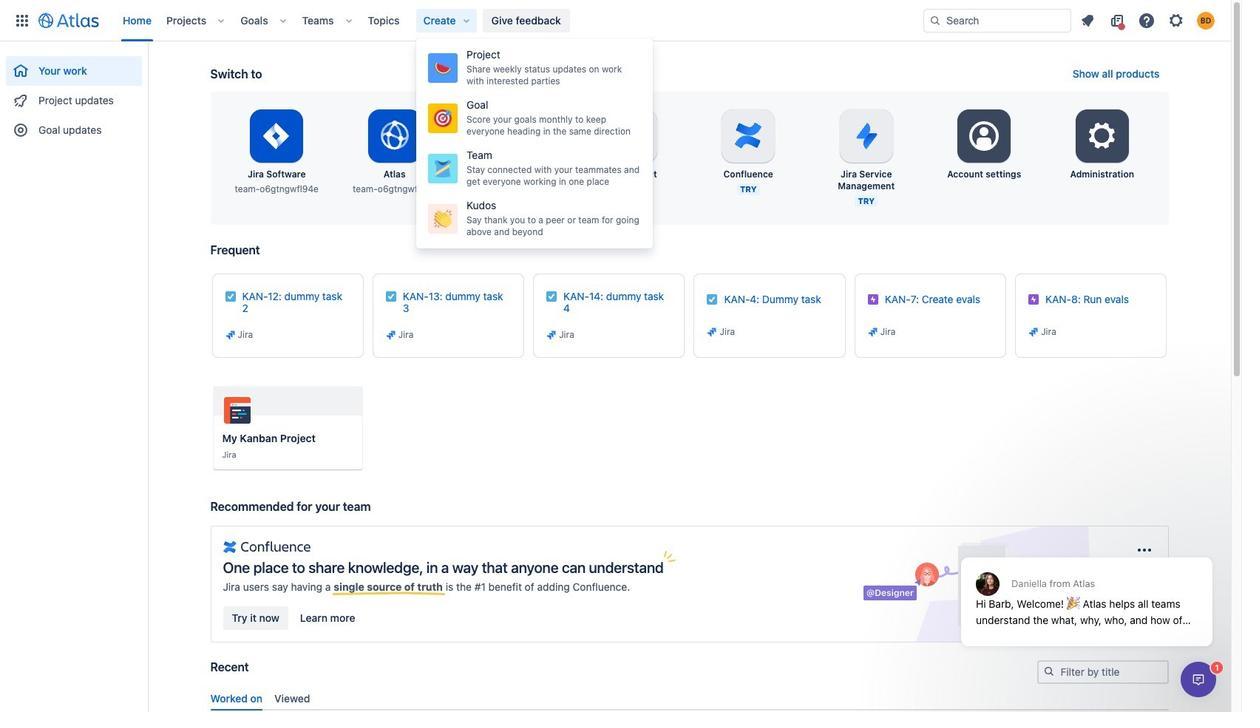 Task type: describe. For each thing, give the bounding box(es) containing it.
0 horizontal spatial group
[[6, 41, 142, 149]]

:watermelon: image
[[434, 59, 452, 77]]

:watermelon: image
[[434, 59, 452, 77]]

:running_shirt_with_sash: image
[[434, 160, 452, 177]]

top element
[[9, 0, 924, 41]]

cross-flow recommendation banner element
[[210, 499, 1169, 660]]

1 horizontal spatial settings image
[[1085, 118, 1120, 154]]

:running_shirt_with_sash: image
[[434, 160, 452, 177]]

account image
[[1197, 11, 1215, 29]]

1 vertical spatial dialog
[[1181, 662, 1217, 697]]



Task type: vqa. For each thing, say whether or not it's contained in the screenshot.
Confluence "image"
yes



Task type: locate. For each thing, give the bounding box(es) containing it.
Search field
[[924, 9, 1072, 32]]

search image
[[930, 14, 941, 26]]

banner
[[0, 0, 1231, 41]]

group
[[416, 38, 653, 248], [6, 41, 142, 149]]

jira image
[[867, 326, 879, 338], [1028, 326, 1040, 338], [224, 329, 236, 341], [385, 329, 397, 341], [385, 329, 397, 341]]

0 horizontal spatial settings image
[[967, 118, 1002, 154]]

2 horizontal spatial settings image
[[1168, 11, 1186, 29]]

0 vertical spatial dialog
[[954, 521, 1220, 657]]

notifications image
[[1079, 11, 1097, 29]]

confluence image
[[223, 538, 311, 556], [223, 538, 311, 556]]

Filter by title field
[[1039, 662, 1167, 683]]

tab list
[[204, 686, 1175, 711]]

dialog
[[954, 521, 1220, 657], [1181, 662, 1217, 697]]

switch to... image
[[13, 11, 31, 29]]

:dart: image
[[434, 109, 452, 127], [434, 109, 452, 127]]

1 horizontal spatial group
[[416, 38, 653, 248]]

settings image
[[1168, 11, 1186, 29], [967, 118, 1002, 154], [1085, 118, 1120, 154]]

:clap: image
[[434, 210, 452, 228], [434, 210, 452, 228]]

search image
[[1043, 666, 1055, 677]]

None search field
[[924, 9, 1072, 32]]

jira image
[[707, 326, 718, 338], [707, 326, 718, 338], [867, 326, 879, 338], [1028, 326, 1040, 338], [224, 329, 236, 341], [546, 329, 558, 341], [546, 329, 558, 341]]

help image
[[1138, 11, 1156, 29]]



